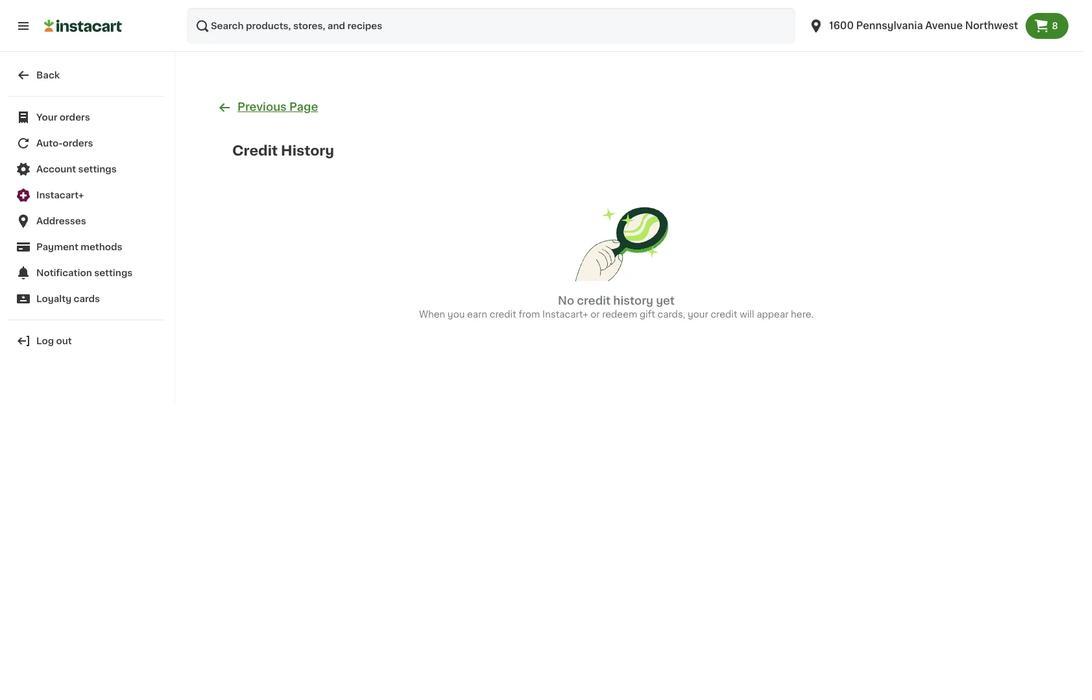 Task type: locate. For each thing, give the bounding box(es) containing it.
1 vertical spatial orders
[[63, 139, 93, 148]]

avenue
[[926, 21, 963, 31]]

notification settings
[[36, 269, 133, 278]]

orders inside auto-orders link
[[63, 139, 93, 148]]

previous page link
[[217, 99, 318, 116]]

None search field
[[187, 8, 796, 44]]

account settings
[[36, 165, 117, 174]]

1 vertical spatial settings
[[94, 269, 133, 278]]

cards,
[[658, 310, 686, 320]]

credit up 'or' on the top right of page
[[577, 296, 611, 307]]

instacart+ inside no credit history yet when you earn credit from instacart+ or redeem gift cards, your credit will appear here.
[[543, 310, 588, 320]]

0 horizontal spatial instacart+
[[36, 191, 84, 200]]

auto-orders
[[36, 139, 93, 148]]

no credit history yet when you earn credit from instacart+ or redeem gift cards, your credit will appear here.
[[419, 296, 814, 320]]

8 button
[[1026, 13, 1069, 39]]

credit right "earn"
[[490, 310, 517, 320]]

settings inside 'account settings' link
[[78, 165, 117, 174]]

0 vertical spatial settings
[[78, 165, 117, 174]]

credit
[[577, 296, 611, 307], [490, 310, 517, 320], [711, 310, 738, 320]]

8
[[1052, 21, 1059, 31]]

here.
[[791, 310, 814, 320]]

pennsylvania
[[857, 21, 923, 31]]

settings down auto-orders link
[[78, 165, 117, 174]]

credit
[[232, 144, 278, 158]]

1 horizontal spatial instacart+
[[543, 310, 588, 320]]

your
[[36, 113, 57, 122]]

northwest
[[965, 21, 1019, 31]]

no
[[558, 296, 574, 307]]

will
[[740, 310, 755, 320]]

log out link
[[8, 328, 164, 354]]

1600 pennsylvania avenue northwest button
[[801, 8, 1026, 44], [809, 8, 1019, 44]]

orders up auto-orders
[[60, 113, 90, 122]]

1 horizontal spatial credit
[[577, 296, 611, 307]]

2 1600 pennsylvania avenue northwest button from the left
[[809, 8, 1019, 44]]

orders for auto-orders
[[63, 139, 93, 148]]

history
[[614, 296, 654, 307]]

orders inside your orders link
[[60, 113, 90, 122]]

instacart+
[[36, 191, 84, 200], [543, 310, 588, 320]]

account settings link
[[8, 156, 164, 182]]

when
[[419, 310, 445, 320]]

credit left will
[[711, 310, 738, 320]]

1 vertical spatial instacart+
[[543, 310, 588, 320]]

instacart+ up addresses
[[36, 191, 84, 200]]

orders
[[60, 113, 90, 122], [63, 139, 93, 148]]

1 1600 pennsylvania avenue northwest button from the left
[[801, 8, 1026, 44]]

credit history
[[232, 144, 334, 158]]

payment
[[36, 243, 78, 252]]

addresses
[[36, 217, 86, 226]]

payment methods link
[[8, 234, 164, 260]]

settings for account settings
[[78, 165, 117, 174]]

methods
[[81, 243, 122, 252]]

you
[[448, 310, 465, 320]]

addresses link
[[8, 208, 164, 234]]

notification
[[36, 269, 92, 278]]

loyalty
[[36, 295, 71, 304]]

log out
[[36, 337, 72, 346]]

settings inside notification settings link
[[94, 269, 133, 278]]

0 vertical spatial orders
[[60, 113, 90, 122]]

auto-
[[36, 139, 63, 148]]

settings
[[78, 165, 117, 174], [94, 269, 133, 278]]

settings down methods
[[94, 269, 133, 278]]

instacart+ down the 'no'
[[543, 310, 588, 320]]

orders up account settings
[[63, 139, 93, 148]]



Task type: vqa. For each thing, say whether or not it's contained in the screenshot.
available
no



Task type: describe. For each thing, give the bounding box(es) containing it.
Search field
[[187, 8, 796, 44]]

earn
[[467, 310, 487, 320]]

previous page
[[238, 102, 318, 112]]

0 vertical spatial instacart+
[[36, 191, 84, 200]]

settings for notification settings
[[94, 269, 133, 278]]

your
[[688, 310, 709, 320]]

gift
[[640, 310, 656, 320]]

appear
[[757, 310, 789, 320]]

redeem
[[602, 310, 638, 320]]

notification settings link
[[8, 260, 164, 286]]

instacart logo image
[[44, 18, 122, 34]]

orders for your orders
[[60, 113, 90, 122]]

page
[[289, 102, 318, 112]]

back link
[[8, 62, 164, 88]]

instacart+ link
[[8, 182, 164, 208]]

back
[[36, 71, 60, 80]]

history
[[281, 144, 334, 158]]

2 horizontal spatial credit
[[711, 310, 738, 320]]

auto-orders link
[[8, 130, 164, 156]]

1600
[[830, 21, 854, 31]]

1600 pennsylvania avenue northwest
[[830, 21, 1019, 31]]

0 horizontal spatial credit
[[490, 310, 517, 320]]

cards
[[74, 295, 100, 304]]

or
[[591, 310, 600, 320]]

your orders
[[36, 113, 90, 122]]

loyalty cards
[[36, 295, 100, 304]]

payment methods
[[36, 243, 122, 252]]

account
[[36, 165, 76, 174]]

your orders link
[[8, 104, 164, 130]]

log
[[36, 337, 54, 346]]

previous
[[238, 102, 287, 112]]

yet
[[656, 296, 675, 307]]

out
[[56, 337, 72, 346]]

loyalty cards link
[[8, 286, 164, 312]]

from
[[519, 310, 540, 320]]



